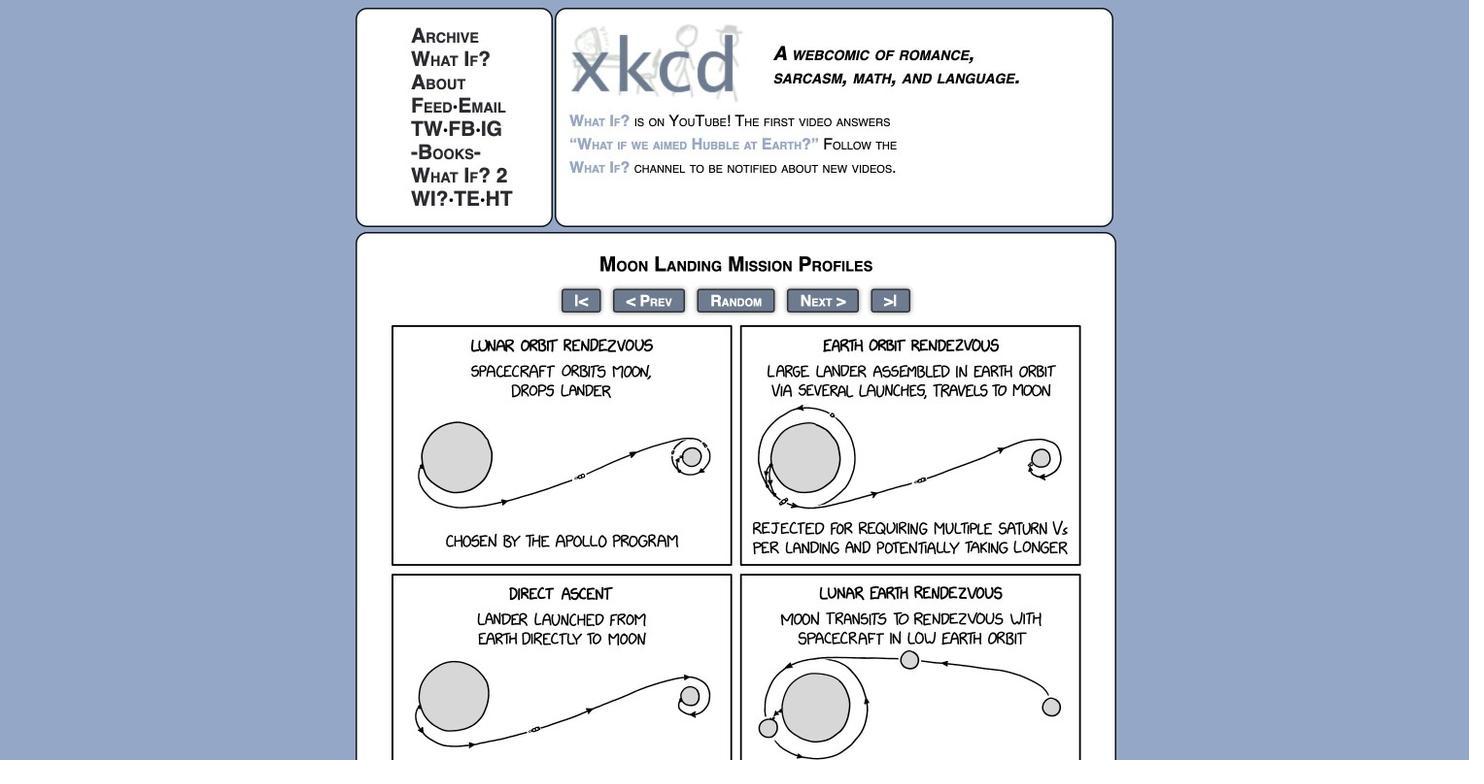 Task type: describe. For each thing, give the bounding box(es) containing it.
xkcd.com logo image
[[569, 22, 749, 103]]



Task type: vqa. For each thing, say whether or not it's contained in the screenshot.
xkcd.com logo
yes



Task type: locate. For each thing, give the bounding box(es) containing it.
moon landing mission profiles image
[[391, 326, 1081, 761]]



